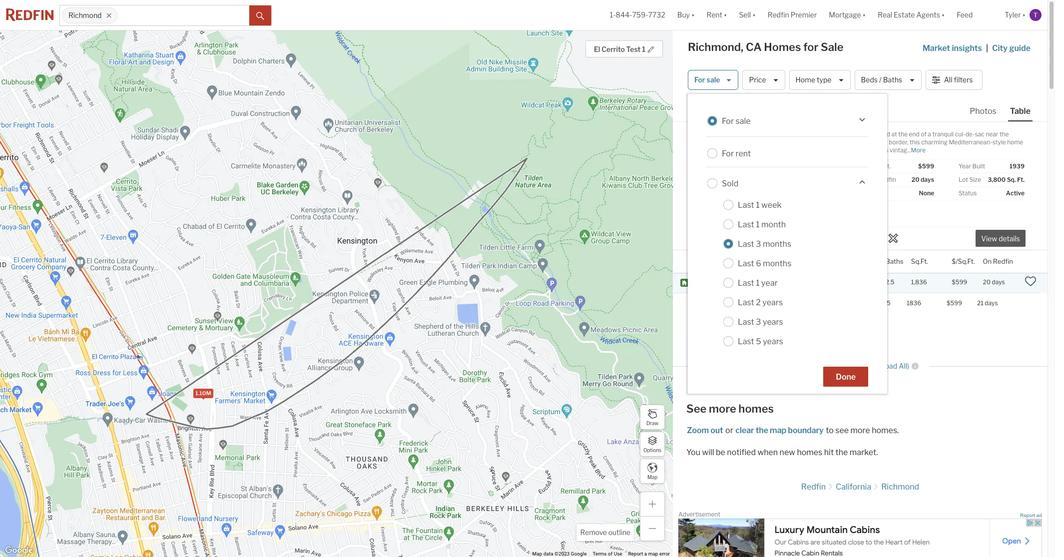 Task type: describe. For each thing, give the bounding box(es) containing it.
albany
[[868, 138, 888, 146]]

7732
[[648, 11, 665, 19]]

last for last 1 year
[[738, 278, 754, 287]]

all)
[[899, 362, 909, 370]]

advertisement
[[678, 510, 720, 518]]

cerrito
[[602, 45, 625, 53]]

0 vertical spatial $599
[[918, 162, 934, 170]]

months for last 6 months
[[763, 259, 791, 268]]

0 vertical spatial 20
[[911, 176, 919, 183]]

for inside "for sale" button
[[694, 76, 705, 84]]

▾ for rent ▾
[[724, 11, 727, 19]]

map data ©2023 google
[[532, 551, 587, 557]]

1 left week
[[756, 200, 760, 210]]

premier
[[791, 11, 817, 19]]

▾ for mortgage ▾
[[863, 11, 866, 19]]

report for report a map error
[[628, 551, 643, 557]]

page
[[827, 362, 843, 370]]

built
[[972, 162, 985, 170]]

cul-
[[955, 130, 965, 138]]

google image
[[2, 544, 35, 557]]

3,800
[[988, 176, 1006, 183]]

done
[[836, 372, 856, 382]]

table
[[1010, 106, 1031, 116]]

remove
[[580, 528, 607, 537]]

home type button
[[789, 70, 850, 90]]

photo of 7202 a st, el cerrito, ca 94530 image
[[688, 122, 860, 250]]

map region
[[0, 0, 769, 557]]

favorite button image
[[841, 124, 858, 141]]

mortgage ▾ button
[[829, 0, 866, 30]]

on inside button
[[983, 257, 992, 265]]

3 for months
[[756, 239, 761, 249]]

last for last 6 months
[[738, 259, 754, 268]]

0 horizontal spatial homes
[[739, 402, 774, 415]]

|
[[986, 43, 988, 53]]

(download all) link
[[862, 362, 909, 370]]

the up style
[[1000, 130, 1009, 138]]

sell ▾ button
[[739, 0, 756, 30]]

sale inside button
[[707, 76, 720, 84]]

this
[[910, 138, 920, 146]]

end
[[838, 375, 851, 384]]

view details link
[[976, 229, 1026, 247]]

market.
[[850, 448, 878, 457]]

rent ▾ button
[[701, 0, 733, 30]]

photos button
[[968, 106, 1008, 120]]

1 vertical spatial ft.
[[1017, 176, 1025, 183]]

more link
[[911, 146, 926, 154]]

1939
[[1010, 162, 1025, 170]]

1 inside 'button'
[[642, 45, 645, 53]]

photos
[[970, 106, 997, 116]]

all filters
[[944, 76, 973, 84]]

x-out this home image
[[887, 232, 899, 244]]

el
[[594, 45, 600, 53]]

of inside the nestled at the end of a tranquil cul-de-sac near the albany border, this charming mediterranean-style home exudes vintag...
[[921, 130, 927, 138]]

the right hit
[[836, 448, 848, 457]]

zoom out or clear the map boundary to see more homes.
[[687, 426, 899, 435]]

/
[[879, 76, 882, 84]]

see more homes
[[686, 402, 774, 415]]

the right "clear"
[[756, 426, 768, 435]]

sell ▾
[[739, 11, 756, 19]]

map for map data ©2023 google
[[532, 551, 542, 557]]

mortgage
[[829, 11, 861, 19]]

all
[[944, 76, 952, 84]]

estate
[[894, 11, 915, 19]]

last 3 years
[[738, 317, 783, 326]]

0 vertical spatial for
[[803, 40, 819, 53]]

status
[[959, 189, 977, 197]]

you will be notified when new homes hit the market.
[[686, 448, 878, 457]]

see
[[686, 402, 707, 415]]

report for report ad
[[1020, 512, 1035, 518]]

none
[[919, 189, 934, 197]]

richmond,
[[688, 40, 743, 53]]

el cerrito test 1
[[594, 45, 645, 53]]

hit
[[824, 448, 834, 457]]

see
[[835, 426, 849, 435]]

remove outline button
[[577, 524, 634, 541]]

rent
[[736, 149, 751, 158]]

average
[[694, 299, 718, 307]]

report a map error link
[[628, 551, 670, 557]]

view
[[981, 234, 997, 243]]

years for last 3 years
[[763, 317, 783, 326]]

california link
[[836, 482, 871, 491]]

1 horizontal spatial more
[[850, 426, 870, 435]]

error
[[659, 551, 670, 557]]

user photo image
[[1030, 9, 1042, 21]]

$/sq.ft.
[[952, 257, 975, 265]]

table button
[[1008, 106, 1033, 121]]

insights
[[952, 43, 982, 53]]

mortgage ▾ button
[[823, 0, 872, 30]]

favorite this home image
[[1025, 275, 1037, 287]]

$/sq.ft. button
[[952, 250, 975, 273]]

lot size
[[959, 176, 981, 183]]

city guide link
[[992, 42, 1033, 54]]

guide
[[1009, 43, 1031, 53]]

days for 1,836
[[992, 278, 1005, 286]]

for rent
[[722, 149, 751, 158]]

1 horizontal spatial richmond
[[881, 482, 919, 491]]

draw button
[[640, 405, 665, 430]]

sell ▾ button
[[733, 0, 762, 30]]

stern
[[739, 284, 752, 290]]

1 horizontal spatial map
[[770, 426, 786, 435]]

1 vertical spatial baths
[[886, 257, 903, 265]]

1 horizontal spatial homes
[[797, 448, 822, 457]]

real estate agents ▾
[[878, 11, 945, 19]]

▾ for tyler ▾
[[1022, 11, 1026, 19]]

1 left month
[[756, 220, 760, 229]]

5 ▾ from the left
[[942, 11, 945, 19]]

done button
[[823, 367, 868, 387]]

1,836
[[911, 278, 927, 286]]

end
[[909, 130, 919, 138]]

home type
[[796, 76, 831, 84]]

a inside the nestled at the end of a tranquil cul-de-sac near the albany border, this charming mediterranean-style home exudes vintag...
[[928, 130, 931, 138]]

agents
[[916, 11, 940, 19]]

real
[[878, 11, 892, 19]]

for sale inside dialog
[[722, 116, 751, 126]]

sq.
[[1007, 176, 1016, 183]]

2.5 for 1,836
[[886, 278, 894, 286]]

agent:
[[712, 284, 727, 290]]

will
[[702, 448, 714, 457]]

test
[[626, 45, 641, 53]]

the right at
[[898, 130, 908, 138]]

tyler
[[1005, 11, 1021, 19]]

real estate agents ▾ link
[[878, 0, 945, 30]]

type
[[817, 76, 831, 84]]



Task type: vqa. For each thing, say whether or not it's contained in the screenshot.
more
yes



Task type: locate. For each thing, give the bounding box(es) containing it.
0 vertical spatial richmond
[[68, 11, 102, 20]]

0 vertical spatial more
[[709, 402, 736, 415]]

el cerrito test 1 button
[[585, 40, 663, 57]]

6 last from the top
[[738, 297, 754, 307]]

you
[[686, 448, 700, 457]]

1 vertical spatial map
[[532, 551, 542, 557]]

0 horizontal spatial sale
[[707, 76, 720, 84]]

1 horizontal spatial 20 days
[[983, 278, 1005, 286]]

0 vertical spatial for sale
[[694, 76, 720, 84]]

3 up 5
[[756, 317, 761, 326]]

days up none
[[921, 176, 934, 183]]

0 vertical spatial map
[[647, 474, 657, 480]]

months up location at top right
[[763, 239, 791, 249]]

years for last 2 years
[[762, 297, 783, 307]]

new
[[780, 448, 795, 457]]

0 horizontal spatial on
[[868, 176, 876, 183]]

buy
[[677, 11, 690, 19]]

1 vertical spatial a
[[644, 551, 647, 557]]

for sale inside button
[[694, 76, 720, 84]]

1 horizontal spatial map
[[647, 474, 657, 480]]

on redfin down view details
[[983, 257, 1013, 265]]

map
[[770, 426, 786, 435], [648, 551, 658, 557]]

remove outline
[[580, 528, 630, 537]]

redfin
[[768, 11, 789, 19], [878, 176, 896, 183], [993, 257, 1013, 265], [801, 482, 826, 491]]

4 ▾ from the left
[[863, 11, 866, 19]]

more
[[911, 146, 926, 154]]

year
[[959, 162, 971, 170]]

1-844-759-7732
[[610, 11, 665, 19]]

report left ad
[[1020, 512, 1035, 518]]

last left el
[[738, 278, 754, 287]]

home
[[1007, 138, 1023, 146]]

0 vertical spatial report
[[1020, 512, 1035, 518]]

report inside button
[[1020, 512, 1035, 518]]

6 ▾ from the left
[[1022, 11, 1026, 19]]

map down options at the right bottom of page
[[647, 474, 657, 480]]

sell
[[739, 11, 751, 19]]

a up charming
[[928, 130, 931, 138]]

3 ▾ from the left
[[752, 11, 756, 19]]

last down richmond:
[[738, 317, 754, 326]]

1 vertical spatial map
[[648, 551, 658, 557]]

20 days up none
[[911, 176, 934, 183]]

city
[[992, 43, 1008, 53]]

▾ right sell
[[752, 11, 756, 19]]

0 horizontal spatial for sale
[[694, 76, 720, 84]]

listing
[[695, 284, 711, 290]]

1 vertical spatial 20 days
[[983, 278, 1005, 286]]

sac
[[975, 130, 984, 138]]

1 vertical spatial for
[[722, 116, 734, 126]]

years right 2
[[762, 297, 783, 307]]

last left 6
[[738, 259, 754, 268]]

0 vertical spatial for
[[694, 76, 705, 84]]

home
[[796, 76, 815, 84]]

▾ right rent
[[724, 11, 727, 19]]

baths inside 'button'
[[883, 76, 902, 84]]

days
[[921, 176, 934, 183], [992, 278, 1005, 286], [985, 299, 998, 307]]

1 horizontal spatial report
[[1020, 512, 1035, 518]]

submit search image
[[256, 12, 264, 20]]

size
[[969, 176, 981, 183]]

more up out
[[709, 402, 736, 415]]

last up last 1 month
[[738, 200, 754, 210]]

richmond
[[68, 11, 102, 20], [881, 482, 919, 491]]

$599 for 1836
[[947, 299, 962, 307]]

1 left year
[[756, 278, 760, 287]]

2 vertical spatial years
[[763, 336, 783, 346]]

for up for rent
[[722, 116, 734, 126]]

1 vertical spatial 2.5
[[882, 299, 890, 307]]

0 horizontal spatial map
[[648, 551, 658, 557]]

tyler ▾
[[1005, 11, 1026, 19]]

rent ▾
[[707, 11, 727, 19]]

redfin left premier
[[768, 11, 789, 19]]

0 horizontal spatial richmond
[[68, 11, 102, 20]]

3 up 6
[[756, 239, 761, 249]]

results
[[860, 375, 883, 384]]

active
[[1006, 189, 1025, 197]]

baths
[[883, 76, 902, 84], [886, 257, 903, 265]]

1 horizontal spatial a
[[928, 130, 931, 138]]

market insights link
[[923, 32, 982, 54]]

0 horizontal spatial map
[[532, 551, 542, 557]]

sale down richmond,
[[707, 76, 720, 84]]

last 6 months
[[738, 259, 791, 268]]

week
[[761, 200, 782, 210]]

1 last from the top
[[738, 200, 754, 210]]

richmond right california
[[881, 482, 919, 491]]

on
[[868, 176, 876, 183], [983, 257, 992, 265]]

8 last from the top
[[738, 336, 754, 346]]

0 horizontal spatial for
[[719, 299, 727, 307]]

details
[[999, 234, 1020, 243]]

20 up 21 days
[[983, 278, 991, 286]]

report ad
[[1020, 512, 1042, 518]]

2.5 down the baths button
[[886, 278, 894, 286]]

year built
[[959, 162, 985, 170]]

previous button image
[[697, 178, 707, 188]]

market insights | city guide
[[923, 43, 1031, 53]]

0 horizontal spatial ft.
[[884, 162, 891, 170]]

years up "last 5 years"
[[763, 317, 783, 326]]

map up the you will be notified when new homes hit the market.
[[770, 426, 786, 435]]

$599 down $/sq.ft. button
[[952, 278, 967, 286]]

map left 'error'
[[648, 551, 658, 557]]

▾ for sell ▾
[[752, 11, 756, 19]]

2
[[756, 297, 761, 307]]

report right use on the right bottom of page
[[628, 551, 643, 557]]

1 3 from the top
[[756, 239, 761, 249]]

sq.ft.
[[911, 257, 928, 265]]

2.5 for 1836
[[882, 299, 890, 307]]

favorite button checkbox
[[841, 124, 858, 141]]

5 last from the top
[[738, 278, 754, 287]]

for left rent
[[722, 149, 734, 158]]

2 last from the top
[[738, 220, 754, 229]]

last down last 1 month
[[738, 239, 754, 249]]

map inside button
[[647, 474, 657, 480]]

1 horizontal spatial for sale
[[722, 116, 751, 126]]

days for 1836
[[985, 299, 998, 307]]

0 vertical spatial months
[[763, 239, 791, 249]]

zoom
[[687, 426, 709, 435]]

1-844-759-7732 link
[[610, 11, 665, 19]]

homes left hit
[[797, 448, 822, 457]]

days right 21
[[985, 299, 998, 307]]

sale up rent
[[736, 116, 751, 126]]

last for last 2 years
[[738, 297, 754, 307]]

price button
[[743, 70, 785, 90]]

20 days down on redfin button
[[983, 278, 1005, 286]]

1 vertical spatial sale
[[736, 116, 751, 126]]

1.10m
[[195, 390, 211, 397]]

20 up none
[[911, 176, 919, 183]]

▾ right tyler
[[1022, 11, 1026, 19]]

0 vertical spatial years
[[762, 297, 783, 307]]

$599
[[918, 162, 934, 170], [952, 278, 967, 286], [947, 299, 962, 307]]

homes
[[739, 402, 774, 415], [797, 448, 822, 457]]

clear the map boundary button
[[735, 426, 824, 435]]

a left 'error'
[[644, 551, 647, 557]]

21
[[977, 299, 984, 307]]

1 horizontal spatial on
[[983, 257, 992, 265]]

el
[[756, 278, 763, 286]]

1 vertical spatial on
[[983, 257, 992, 265]]

dialog
[[688, 94, 887, 394]]

more right the see
[[850, 426, 870, 435]]

1 down "for sale" button
[[688, 104, 691, 113]]

3 last from the top
[[738, 239, 754, 249]]

for down richmond,
[[694, 76, 705, 84]]

baths right "/"
[[883, 76, 902, 84]]

1 vertical spatial years
[[763, 317, 783, 326]]

report ad button
[[1020, 512, 1042, 520]]

0 horizontal spatial 20 days
[[911, 176, 934, 183]]

years for last 5 years
[[763, 336, 783, 346]]

2 ▾ from the left
[[724, 11, 727, 19]]

viewing
[[799, 362, 825, 370]]

1 ▾ from the left
[[691, 11, 695, 19]]

$599 down more link
[[918, 162, 934, 170]]

0 vertical spatial map
[[770, 426, 786, 435]]

7 last from the top
[[738, 317, 754, 326]]

0 vertical spatial homes
[[739, 402, 774, 415]]

dialog containing for sale
[[688, 94, 887, 394]]

▾ right buy
[[691, 11, 695, 19]]

california
[[836, 482, 871, 491]]

2.5
[[886, 278, 894, 286], [882, 299, 890, 307]]

1 vertical spatial 20
[[983, 278, 991, 286]]

use
[[614, 551, 622, 557]]

for down agent:
[[719, 299, 727, 307]]

1 horizontal spatial 20
[[983, 278, 991, 286]]

1 up done
[[845, 362, 848, 370]]

1 vertical spatial $599
[[952, 278, 967, 286]]

on down $/sq.
[[868, 176, 876, 183]]

$599 left 21
[[947, 299, 962, 307]]

map
[[647, 474, 657, 480], [532, 551, 542, 557]]

style
[[992, 138, 1006, 146]]

data
[[543, 551, 553, 557]]

0 vertical spatial 3
[[756, 239, 761, 249]]

0 horizontal spatial more
[[709, 402, 736, 415]]

nestled
[[868, 130, 890, 138]]

redfin down view details
[[993, 257, 1013, 265]]

1 vertical spatial for sale
[[722, 116, 751, 126]]

1 vertical spatial more
[[850, 426, 870, 435]]

0 horizontal spatial a
[[644, 551, 647, 557]]

map left data
[[532, 551, 542, 557]]

1 vertical spatial homes
[[797, 448, 822, 457]]

last for last 3 months
[[738, 239, 754, 249]]

sold
[[722, 179, 738, 188]]

1 vertical spatial 3
[[756, 317, 761, 326]]

ft. right $/sq.
[[884, 162, 891, 170]]

1 horizontal spatial on redfin
[[983, 257, 1013, 265]]

1 vertical spatial days
[[992, 278, 1005, 286]]

redfin inside button
[[993, 257, 1013, 265]]

0 horizontal spatial report
[[628, 551, 643, 557]]

out
[[710, 426, 723, 435]]

on redfin button
[[983, 250, 1013, 273]]

vintag...
[[890, 146, 911, 154]]

to
[[826, 426, 834, 435]]

1 horizontal spatial for
[[803, 40, 819, 53]]

cerrito
[[764, 278, 791, 286]]

when
[[758, 448, 778, 457]]

months right 6
[[763, 259, 791, 268]]

0 vertical spatial sale
[[707, 76, 720, 84]]

2 vertical spatial days
[[985, 299, 998, 307]]

last left 2
[[738, 297, 754, 307]]

richmond:
[[728, 299, 758, 307]]

1 up 'end of results'
[[858, 362, 861, 370]]

for left sale
[[803, 40, 819, 53]]

0 vertical spatial days
[[921, 176, 934, 183]]

last 1 month
[[738, 220, 786, 229]]

mortgage ▾
[[829, 11, 866, 19]]

$599 for 1,836
[[952, 278, 967, 286]]

last for last 1 week
[[738, 200, 754, 210]]

2.5 left 1836
[[882, 299, 890, 307]]

1-
[[610, 11, 616, 19]]

buy ▾ button
[[677, 0, 695, 30]]

redfin down $/sq. ft.
[[878, 176, 896, 183]]

redfin down hit
[[801, 482, 826, 491]]

baths down x-out this home 'image' at right
[[886, 257, 903, 265]]

homes up "clear"
[[739, 402, 774, 415]]

years
[[762, 297, 783, 307], [763, 317, 783, 326], [763, 336, 783, 346]]

1 vertical spatial report
[[628, 551, 643, 557]]

charming
[[921, 138, 948, 146]]

©2023
[[555, 551, 570, 557]]

last for last 5 years
[[738, 336, 754, 346]]

on down view
[[983, 257, 992, 265]]

0 vertical spatial 20 days
[[911, 176, 934, 183]]

last for last 1 month
[[738, 220, 754, 229]]

None search field
[[118, 5, 249, 25]]

mediterranean-
[[949, 138, 992, 146]]

location button
[[756, 250, 782, 273]]

year
[[761, 278, 778, 287]]

price
[[749, 76, 766, 84]]

1 vertical spatial months
[[763, 259, 791, 268]]

the
[[898, 130, 908, 138], [1000, 130, 1009, 138], [756, 426, 768, 435], [836, 448, 848, 457]]

redfin premier button
[[762, 0, 823, 30]]

3 for years
[[756, 317, 761, 326]]

4 last from the top
[[738, 259, 754, 268]]

listing agent: geri stern el cerrito
[[695, 278, 791, 290]]

view details
[[981, 234, 1020, 243]]

0 vertical spatial on redfin
[[868, 176, 896, 183]]

days down on redfin button
[[992, 278, 1005, 286]]

more
[[709, 402, 736, 415], [850, 426, 870, 435]]

0 horizontal spatial on redfin
[[868, 176, 896, 183]]

for sale down richmond,
[[694, 76, 720, 84]]

0 vertical spatial ft.
[[884, 162, 891, 170]]

on redfin down $/sq. ft.
[[868, 176, 896, 183]]

ft. right sq.
[[1017, 176, 1025, 183]]

for sale up for rent
[[722, 116, 751, 126]]

terms of use
[[593, 551, 622, 557]]

0 vertical spatial on
[[868, 176, 876, 183]]

be
[[716, 448, 725, 457]]

feed button
[[951, 0, 999, 30]]

2 3 from the top
[[756, 317, 761, 326]]

homes.
[[872, 426, 899, 435]]

2 vertical spatial for
[[722, 149, 734, 158]]

months for last 3 months
[[763, 239, 791, 249]]

0 vertical spatial baths
[[883, 76, 902, 84]]

heading
[[693, 220, 774, 247]]

month
[[761, 220, 786, 229]]

or
[[725, 426, 733, 435]]

▾ right mortgage
[[863, 11, 866, 19]]

last left 5
[[738, 336, 754, 346]]

1 vertical spatial on redfin
[[983, 257, 1013, 265]]

1 vertical spatial richmond
[[881, 482, 919, 491]]

last for last 3 years
[[738, 317, 754, 326]]

0 vertical spatial a
[[928, 130, 931, 138]]

richmond left the remove richmond image
[[68, 11, 102, 20]]

21 days
[[977, 299, 998, 307]]

ad region
[[678, 519, 1042, 557]]

for
[[803, 40, 819, 53], [719, 299, 727, 307]]

redfin inside button
[[768, 11, 789, 19]]

2 vertical spatial $599
[[947, 299, 962, 307]]

1 horizontal spatial ft.
[[1017, 176, 1025, 183]]

▾ right agents
[[942, 11, 945, 19]]

map for map
[[647, 474, 657, 480]]

remove richmond image
[[106, 12, 112, 18]]

▾ for buy ▾
[[691, 11, 695, 19]]

last down the last 1 week in the top right of the page
[[738, 220, 754, 229]]

0 vertical spatial 2.5
[[886, 278, 894, 286]]

years right 5
[[763, 336, 783, 346]]

1 horizontal spatial sale
[[736, 116, 751, 126]]

market
[[923, 43, 950, 53]]

1 right test
[[642, 45, 645, 53]]

last 1 week
[[738, 200, 782, 210]]

0 horizontal spatial 20
[[911, 176, 919, 183]]

1 vertical spatial for
[[719, 299, 727, 307]]



